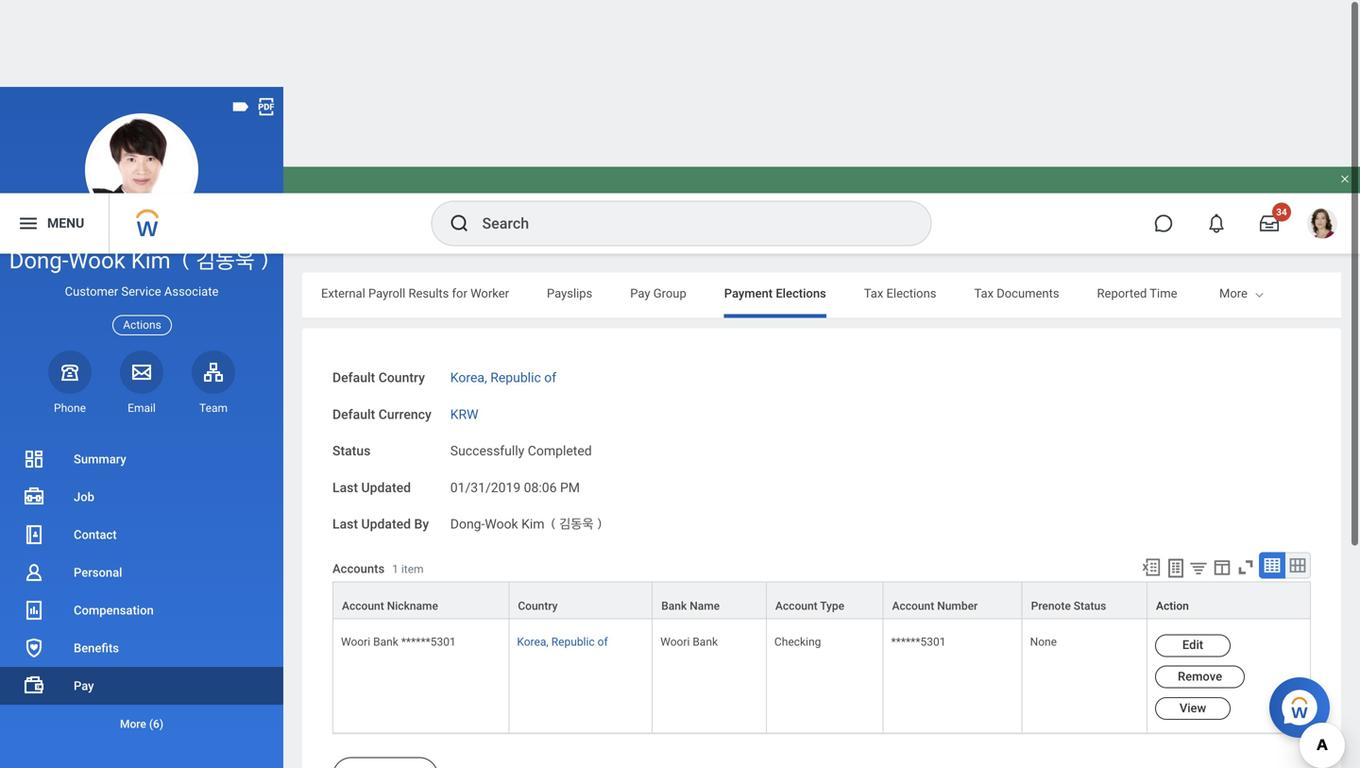 Task type: describe. For each thing, give the bounding box(es) containing it.
list containing summary
[[0, 440, 283, 743]]

mail image
[[130, 361, 153, 383]]

4 row from the top
[[333, 745, 1361, 768]]

payment elections button
[[510, 677, 1192, 692]]

customer service associate
[[65, 285, 219, 299]]

type for payment type
[[566, 725, 590, 738]]

item
[[401, 396, 424, 409]]

benefits
[[74, 641, 119, 655]]

customer
[[65, 285, 118, 299]]

korea, inside row
[[517, 469, 549, 482]]

benefits image
[[23, 637, 45, 660]]

3 column header from the left
[[884, 415, 1023, 453]]

payment type button
[[510, 693, 668, 744]]

account column header
[[669, 677, 847, 746]]

view printable version (pdf) image
[[256, 96, 277, 117]]

payment type
[[519, 725, 590, 738]]

01/31/2019
[[451, 313, 521, 329]]

phone dong-wook kim （김동욱） element
[[48, 401, 92, 416]]

country
[[518, 433, 558, 446]]

1 column header from the left
[[653, 415, 767, 453]]

elections inside payment elections popup button
[[851, 677, 898, 691]]

payment elections inside popup button
[[804, 677, 898, 691]]

team link
[[192, 350, 235, 416]]

currency
[[379, 240, 432, 255]]

2 column header from the left
[[767, 415, 884, 453]]

pay for pay type
[[342, 725, 361, 738]]

personal link
[[0, 554, 283, 592]]

0 horizontal spatial of
[[545, 203, 557, 219]]

korea, republic of link inside row
[[517, 469, 608, 482]]

dong-
[[9, 247, 68, 274]]

account for account
[[678, 725, 720, 738]]

account number column header
[[847, 677, 949, 746]]

summary
[[74, 452, 126, 466]]

close environment banner image
[[1340, 7, 1351, 18]]

expense payments element
[[341, 757, 437, 768]]

0 horizontal spatial payment
[[333, 656, 381, 670]]

email button
[[120, 350, 163, 416]]

(6)
[[149, 718, 164, 731]]

******5301
[[401, 469, 456, 482]]

status element
[[451, 265, 592, 293]]

last
[[333, 313, 358, 329]]

of inside row
[[598, 469, 608, 482]]

row containing payment elections
[[333, 676, 1361, 746]]

action
[[1201, 725, 1234, 738]]

completed
[[528, 276, 592, 292]]

08:06
[[524, 313, 557, 329]]

phone button
[[48, 350, 92, 416]]

kim
[[131, 247, 171, 274]]

fullscreen image
[[1236, 651, 1257, 672]]

payment type column header
[[510, 677, 669, 746]]

row containing woori bank ******5301
[[333, 453, 1312, 567]]

last updated element
[[451, 302, 580, 330]]

personal
[[74, 566, 122, 580]]

personal image
[[23, 561, 45, 584]]

navigation pane region
[[0, 87, 283, 768]]

job link
[[0, 478, 283, 516]]

phone image
[[57, 361, 83, 383]]

pay image
[[23, 675, 45, 697]]

1
[[392, 396, 399, 409]]

country row
[[333, 415, 1312, 453]]

wook
[[68, 247, 126, 274]]

contact image
[[23, 524, 45, 546]]

status
[[333, 276, 371, 292]]

pay link
[[0, 667, 283, 705]]

dong-wook kim （김동욱）
[[9, 247, 274, 274]]



Task type: vqa. For each thing, say whether or not it's contained in the screenshot.
GRANT TYPE popup button
no



Task type: locate. For each thing, give the bounding box(es) containing it.
1 horizontal spatial type
[[566, 725, 590, 738]]

korea, republic of link up krw link
[[451, 199, 557, 219]]

1 vertical spatial account
[[678, 725, 720, 738]]

krw link
[[451, 236, 479, 255]]

1 horizontal spatial account
[[855, 710, 897, 723]]

0 vertical spatial elections
[[384, 656, 435, 670]]

tag image
[[231, 96, 251, 117]]

payment
[[333, 656, 381, 670], [804, 677, 849, 691], [519, 725, 564, 738]]

pay up 'expense payments' element
[[342, 725, 361, 738]]

cell
[[653, 453, 767, 567], [767, 453, 884, 567], [884, 453, 1023, 567], [1023, 453, 1148, 567], [510, 745, 669, 768], [669, 745, 847, 768], [847, 745, 949, 768], [949, 745, 1193, 768]]

add
[[374, 601, 397, 617]]

team
[[199, 401, 228, 415]]

1 vertical spatial payment
[[804, 677, 849, 691]]

type
[[363, 725, 388, 738], [566, 725, 590, 738]]

elections
[[384, 656, 435, 670], [851, 677, 898, 691]]

republic inside row
[[552, 469, 595, 482]]

of up completed
[[545, 203, 557, 219]]

of
[[545, 203, 557, 219], [598, 469, 608, 482]]

2 vertical spatial payment
[[519, 725, 564, 738]]

2 horizontal spatial payment
[[804, 677, 849, 691]]

republic
[[491, 203, 541, 219], [552, 469, 595, 482]]

country button
[[510, 416, 652, 452]]

krw
[[451, 240, 479, 255]]

list
[[0, 440, 283, 743]]

pm
[[560, 313, 580, 329]]

actions
[[123, 319, 161, 332]]

row containing account number
[[333, 677, 1361, 746]]

1 horizontal spatial payment
[[519, 725, 564, 738]]

account
[[855, 710, 897, 723], [678, 725, 720, 738]]

payment elections
[[333, 656, 435, 670], [804, 677, 898, 691]]

payment elections down add button
[[333, 656, 435, 670]]

0 vertical spatial of
[[545, 203, 557, 219]]

action button
[[1193, 677, 1361, 744]]

of down the country popup button on the bottom of the page
[[598, 469, 608, 482]]

korea, republic of link
[[451, 199, 557, 219], [517, 469, 608, 482]]

service
[[121, 285, 161, 299]]

team dong-wook kim （김동욱） element
[[192, 401, 235, 416]]

0 vertical spatial payment elections
[[333, 656, 435, 670]]

korea, republic of link down country
[[517, 469, 608, 482]]

2 row from the top
[[333, 676, 1361, 746]]

account button
[[669, 693, 846, 744]]

export to excel image
[[1165, 651, 1186, 672]]

successfully completed
[[451, 276, 592, 292]]

pay type column header
[[333, 676, 510, 746]]

woori
[[341, 469, 371, 482]]

0 horizontal spatial pay
[[74, 679, 94, 693]]

payment for payment elections popup button
[[804, 677, 849, 691]]

0 horizontal spatial payment elections
[[333, 656, 435, 670]]

more
[[120, 718, 146, 731]]

type for pay type
[[363, 725, 388, 738]]

1 horizontal spatial pay
[[342, 725, 361, 738]]

accounts
[[333, 395, 385, 409]]

0 vertical spatial republic
[[491, 203, 541, 219]]

4 column header from the left
[[1023, 415, 1148, 453]]

more (6) button
[[0, 713, 283, 736]]

0 horizontal spatial elections
[[384, 656, 435, 670]]

pay inside pay link
[[74, 679, 94, 693]]

payment for payment type popup button
[[519, 725, 564, 738]]

export to worksheets image
[[1189, 651, 1211, 674]]

korea,
[[451, 203, 487, 219], [517, 469, 549, 482]]

updated
[[361, 313, 411, 329]]

1 horizontal spatial of
[[598, 469, 608, 482]]

republic down the country popup button on the bottom of the page
[[552, 469, 595, 482]]

account number
[[855, 710, 897, 738]]

tab
[[725, 106, 827, 151]]

korea, republic of
[[451, 203, 557, 219], [517, 469, 608, 482]]

job
[[74, 490, 94, 504]]

successfully
[[451, 276, 525, 292]]

more (6)
[[120, 718, 164, 731]]

elections up pay type popup button
[[384, 656, 435, 670]]

distribution button
[[949, 693, 1192, 744]]

view team image
[[202, 361, 225, 383]]

3 row from the top
[[333, 677, 1361, 746]]

account number button
[[847, 693, 948, 744]]

pay inside pay type popup button
[[342, 725, 361, 738]]

1 vertical spatial korea, republic of
[[517, 469, 608, 482]]

（김동욱）
[[176, 247, 274, 274]]

associate
[[164, 285, 219, 299]]

2 type from the left
[[566, 725, 590, 738]]

0 horizontal spatial account
[[678, 725, 720, 738]]

republic up status element
[[491, 203, 541, 219]]

0 vertical spatial korea, republic of link
[[451, 199, 557, 219]]

column header
[[653, 415, 767, 453], [767, 415, 884, 453], [884, 415, 1023, 453], [1023, 415, 1148, 453]]

pay for pay
[[74, 679, 94, 693]]

compensation
[[74, 603, 154, 618]]

compensation link
[[0, 592, 283, 629]]

1 vertical spatial korea, republic of link
[[517, 469, 608, 482]]

payment elections up the account number
[[804, 677, 898, 691]]

pay down benefits
[[74, 679, 94, 693]]

1 horizontal spatial republic
[[552, 469, 595, 482]]

bank
[[373, 469, 399, 482]]

email dong-wook kim （김동욱） element
[[120, 401, 163, 416]]

0 vertical spatial account
[[855, 710, 897, 723]]

compensation image
[[23, 599, 45, 622]]

accounts 1 item
[[333, 395, 424, 409]]

account for account number
[[855, 710, 897, 723]]

benefits link
[[0, 629, 283, 667]]

pay
[[74, 679, 94, 693], [342, 725, 361, 738]]

contact link
[[0, 516, 283, 554]]

0 vertical spatial payment
[[333, 656, 381, 670]]

1 row from the top
[[333, 453, 1312, 567]]

1 horizontal spatial korea,
[[517, 469, 549, 482]]

banner
[[0, 0, 1361, 87]]

korea, down country
[[517, 469, 549, 482]]

1 vertical spatial of
[[598, 469, 608, 482]]

add button
[[333, 590, 438, 628]]

summary link
[[0, 440, 283, 478]]

01/31/2019 08:06 pm
[[451, 313, 580, 329]]

1 type from the left
[[363, 725, 388, 738]]

0 horizontal spatial korea,
[[451, 203, 487, 219]]

job image
[[23, 486, 45, 508]]

1 vertical spatial republic
[[552, 469, 595, 482]]

last updated
[[333, 313, 411, 329]]

1 vertical spatial korea,
[[517, 469, 549, 482]]

korea, republic of up krw link
[[451, 203, 557, 219]]

actions button
[[113, 315, 172, 335]]

toolbar
[[1157, 646, 1312, 676]]

distribution
[[957, 725, 1016, 738]]

row
[[333, 453, 1312, 567], [333, 676, 1361, 746], [333, 677, 1361, 746], [333, 745, 1361, 768]]

elections up the account number
[[851, 677, 898, 691]]

default
[[333, 240, 375, 255]]

1 vertical spatial payment elections
[[804, 677, 898, 691]]

0 vertical spatial korea,
[[451, 203, 487, 219]]

0 horizontal spatial republic
[[491, 203, 541, 219]]

payment inside column header
[[519, 725, 564, 738]]

more (6) button
[[0, 705, 283, 743]]

phone
[[54, 401, 86, 415]]

tab list
[[725, 106, 827, 151]]

0 vertical spatial pay
[[74, 679, 94, 693]]

pay type
[[342, 725, 388, 738]]

korea, republic of inside row
[[517, 469, 608, 482]]

contact
[[74, 528, 117, 542]]

1 vertical spatial pay
[[342, 725, 361, 738]]

1 horizontal spatial payment elections
[[804, 677, 898, 691]]

0 horizontal spatial type
[[363, 725, 388, 738]]

pay type button
[[334, 677, 509, 744]]

korea, republic of down country
[[517, 469, 608, 482]]

0 vertical spatial korea, republic of
[[451, 203, 557, 219]]

default currency
[[333, 240, 432, 255]]

summary image
[[23, 448, 45, 471]]

select to filter grid data image
[[1212, 652, 1233, 672]]

1 vertical spatial elections
[[851, 677, 898, 691]]

korea, up krw link
[[451, 203, 487, 219]]

1 horizontal spatial elections
[[851, 677, 898, 691]]

number
[[855, 725, 896, 738]]

email
[[128, 401, 156, 415]]

woori bank ******5301
[[341, 469, 456, 482]]



